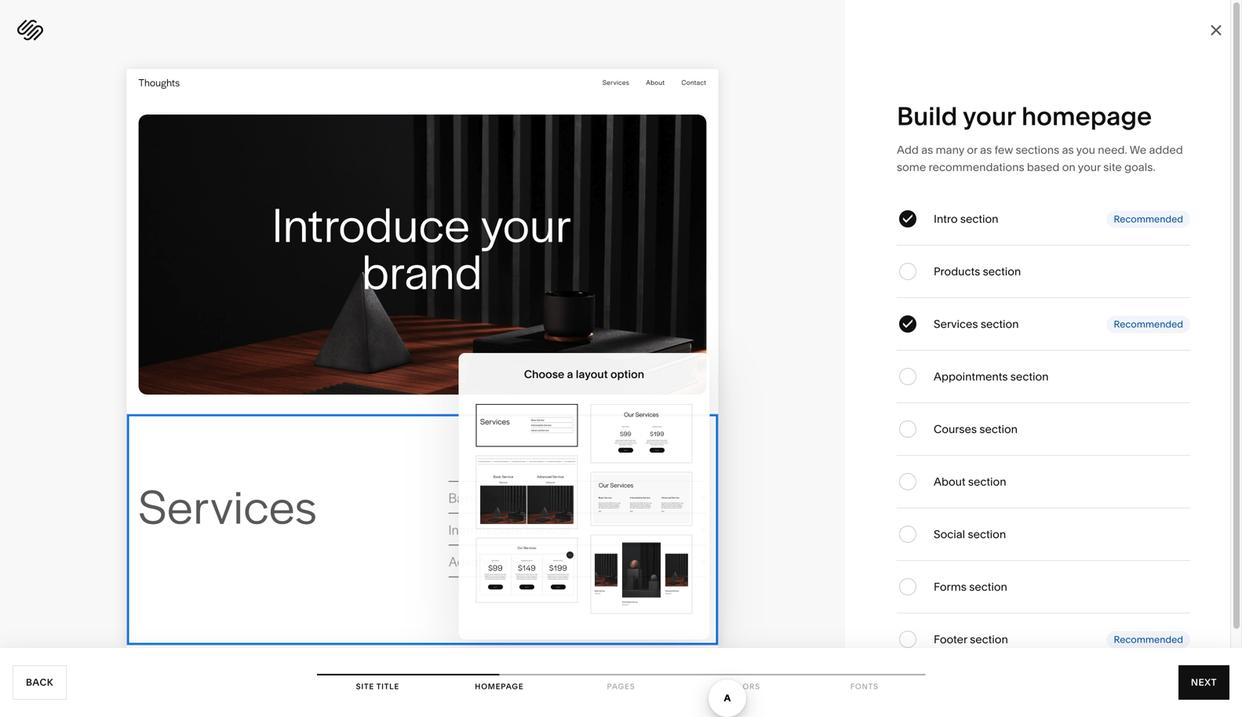 Task type: locate. For each thing, give the bounding box(es) containing it.
1 vertical spatial your
[[1078, 160, 1101, 174]]

2 recommended from the top
[[1114, 319, 1183, 330]]

as right add
[[921, 143, 933, 157]]

some
[[897, 160, 926, 174]]

title
[[376, 682, 399, 691]]

2 vertical spatial recommended
[[1114, 634, 1183, 645]]

1 recommended from the top
[[1114, 213, 1183, 225]]

homepage
[[475, 682, 524, 691]]

intro
[[934, 212, 958, 226]]

back button
[[13, 665, 67, 700]]

section right intro
[[960, 212, 998, 226]]

products
[[934, 265, 980, 278]]

section for about section
[[968, 475, 1006, 488]]

0 horizontal spatial your
[[963, 101, 1016, 131]]

as right or
[[980, 143, 992, 157]]

appointments
[[934, 370, 1008, 383]]

section right products
[[983, 265, 1021, 278]]

0 horizontal spatial as
[[921, 143, 933, 157]]

added
[[1149, 143, 1183, 157]]

layout
[[576, 367, 608, 381]]

your up few
[[963, 101, 1016, 131]]

your
[[963, 101, 1016, 131], [1078, 160, 1101, 174]]

a
[[567, 367, 573, 381]]

add
[[897, 143, 919, 157]]

services
[[934, 317, 978, 331]]

services with text and service overview image
[[593, 474, 690, 524]]

your down you
[[1078, 160, 1101, 174]]

recommended for intro section
[[1114, 213, 1183, 225]]

section for intro section
[[960, 212, 998, 226]]

next button
[[1178, 665, 1230, 700]]

as up on
[[1062, 143, 1074, 157]]

based
[[1027, 160, 1060, 174]]

section right services on the top of the page
[[981, 317, 1019, 331]]

pages
[[607, 682, 635, 691]]

on
[[1062, 160, 1076, 174]]

3 recommended from the top
[[1114, 634, 1183, 645]]

social section
[[934, 528, 1006, 541]]

section right forms
[[969, 580, 1007, 594]]

or
[[967, 143, 978, 157]]

1 horizontal spatial your
[[1078, 160, 1101, 174]]

section right about
[[968, 475, 1006, 488]]

2 as from the left
[[980, 143, 992, 157]]

footer section
[[934, 633, 1008, 646]]

site title
[[356, 682, 399, 691]]

forms section
[[934, 580, 1007, 594]]

courses
[[934, 423, 977, 436]]

site
[[1103, 160, 1122, 174]]

recommended
[[1114, 213, 1183, 225], [1114, 319, 1183, 330], [1114, 634, 1183, 645]]

2 horizontal spatial as
[[1062, 143, 1074, 157]]

0 vertical spatial recommended
[[1114, 213, 1183, 225]]

as
[[921, 143, 933, 157], [980, 143, 992, 157], [1062, 143, 1074, 157]]

section right courses
[[980, 423, 1018, 436]]

section right appointments
[[1010, 370, 1049, 383]]

section right footer
[[970, 633, 1008, 646]]

about
[[934, 475, 966, 488]]

footer
[[934, 633, 967, 646]]

option
[[610, 367, 644, 381]]

section right "social"
[[968, 528, 1006, 541]]

next
[[1191, 677, 1217, 688]]

colors
[[725, 682, 760, 691]]

build your homepage
[[897, 101, 1152, 131]]

intro section
[[934, 212, 998, 226]]

forms
[[934, 580, 967, 594]]

section
[[960, 212, 998, 226], [983, 265, 1021, 278], [981, 317, 1019, 331], [1010, 370, 1049, 383], [980, 423, 1018, 436], [968, 475, 1006, 488], [968, 528, 1006, 541], [969, 580, 1007, 594], [970, 633, 1008, 646]]

few
[[995, 143, 1013, 157]]

1 horizontal spatial as
[[980, 143, 992, 157]]

add as many or as few sections as you need. we added some recommendations based on your site goals.
[[897, 143, 1183, 174]]

choose
[[524, 367, 564, 381]]

services section
[[934, 317, 1019, 331]]

1 vertical spatial recommended
[[1114, 319, 1183, 330]]



Task type: describe. For each thing, give the bounding box(es) containing it.
we
[[1130, 143, 1146, 157]]

build
[[897, 101, 958, 131]]

your inside add as many or as few sections as you need. we added some recommendations based on your site goals.
[[1078, 160, 1101, 174]]

goals.
[[1124, 160, 1155, 174]]

section for products section
[[983, 265, 1021, 278]]

services section with service overview image
[[478, 406, 576, 444]]

0 vertical spatial your
[[963, 101, 1016, 131]]

appointments section
[[934, 370, 1049, 383]]

need.
[[1098, 143, 1127, 157]]

section for appointments section
[[1010, 370, 1049, 383]]

section for courses section
[[980, 423, 1018, 436]]

recommended for footer section
[[1114, 634, 1183, 645]]

courses section
[[934, 423, 1018, 436]]

about section
[[934, 475, 1006, 488]]

site
[[356, 682, 374, 691]]

section for footer section
[[970, 633, 1008, 646]]

social
[[934, 528, 965, 541]]

recommended for services section
[[1114, 319, 1183, 330]]

services with 3 images and text image
[[593, 537, 690, 611]]

3 as from the left
[[1062, 143, 1074, 157]]

1 as from the left
[[921, 143, 933, 157]]

products section
[[934, 265, 1021, 278]]

section for services section
[[981, 317, 1019, 331]]

homepage
[[1022, 101, 1152, 131]]

section for social section
[[968, 528, 1006, 541]]

services with 2 pricing tiers, text, and sign up buttons image
[[593, 406, 690, 461]]

section for forms section
[[969, 580, 1007, 594]]

sections
[[1016, 143, 1059, 157]]

fonts
[[850, 682, 879, 691]]

you
[[1076, 143, 1095, 157]]

choose a layout option
[[524, 367, 644, 381]]

services with 3 pricing tiers, text, and sign up buttons image
[[478, 540, 576, 600]]

back
[[26, 677, 53, 688]]

many
[[936, 143, 964, 157]]

services section with scrolling text, and two images image
[[478, 458, 576, 527]]

recommendations
[[929, 160, 1024, 174]]



Task type: vqa. For each thing, say whether or not it's contained in the screenshot.
Site.
no



